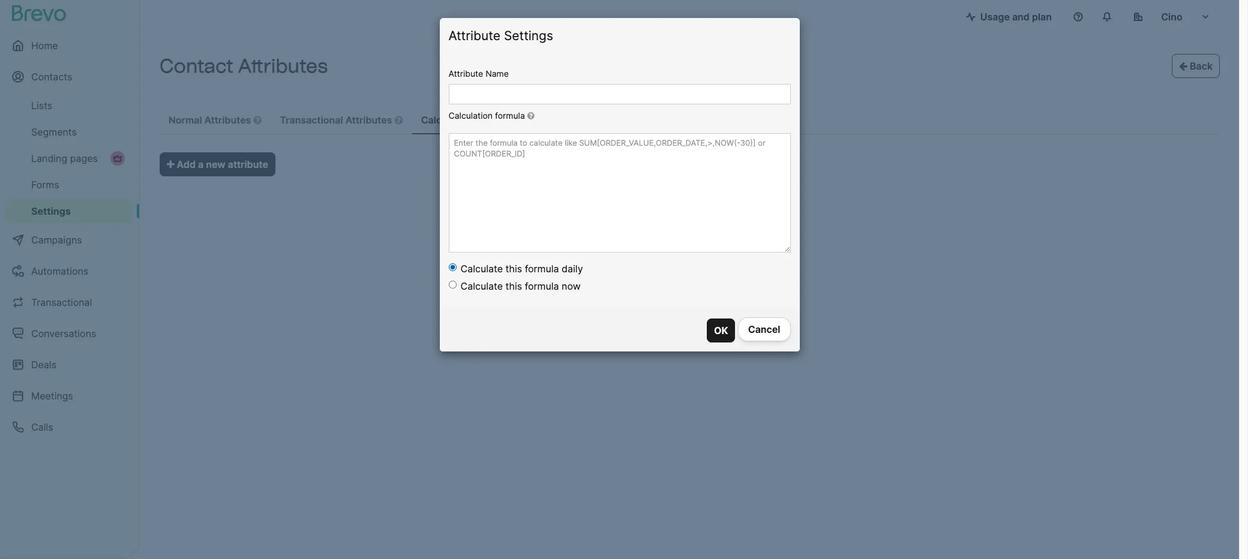 Task type: describe. For each thing, give the bounding box(es) containing it.
calculation formula
[[449, 111, 528, 121]]

left___rvooi image
[[113, 154, 122, 163]]

contact
[[160, 55, 234, 77]]

formula for daily
[[525, 263, 559, 275]]

this for now
[[506, 281, 523, 293]]

back
[[1188, 60, 1214, 72]]

plan
[[1033, 11, 1053, 23]]

landing pages link
[[5, 147, 132, 171]]

conversations
[[31, 328, 96, 340]]

deals link
[[5, 351, 132, 379]]

calculation
[[449, 111, 493, 121]]

calculate for calculate this formula now
[[461, 281, 503, 293]]

plus image
[[167, 160, 174, 169]]

calculated values link
[[412, 107, 525, 135]]

ok
[[715, 325, 729, 337]]

settings inside 'link'
[[31, 205, 71, 217]]

add
[[177, 159, 196, 171]]

contacts
[[31, 71, 72, 83]]

normal attributes link
[[160, 107, 271, 135]]

cino button
[[1125, 5, 1221, 29]]

0 vertical spatial formula
[[495, 111, 525, 121]]

pages
[[70, 153, 98, 165]]

transactional for transactional
[[31, 297, 92, 309]]

conversations link
[[5, 319, 132, 348]]

cino
[[1162, 11, 1183, 23]]

values
[[474, 114, 505, 126]]

lists link
[[5, 94, 132, 118]]

campaigns
[[31, 234, 82, 246]]

campaigns link
[[5, 226, 132, 255]]

transactional link
[[5, 288, 132, 317]]

landing
[[31, 153, 67, 165]]

deals
[[31, 359, 56, 371]]

usage
[[981, 11, 1011, 23]]

automations
[[31, 265, 88, 277]]

Enter the formula to calculate like SUM[ORDER_VALUE,ORDER_DATE,>,NOW(-30)] or COUNT[ORDER_ID] text field
[[449, 133, 791, 253]]

calculated
[[421, 114, 471, 126]]

attributes for normal attributes
[[205, 114, 251, 126]]

0 vertical spatial settings
[[504, 28, 554, 43]]

question circle image for transactional attributes
[[395, 115, 403, 125]]

transactional attributes
[[280, 114, 395, 126]]

attribute name
[[449, 68, 509, 79]]



Task type: vqa. For each thing, say whether or not it's contained in the screenshot.
Calls
yes



Task type: locate. For each thing, give the bounding box(es) containing it.
transactional for transactional attributes
[[280, 114, 343, 126]]

question circle image for calculated values
[[507, 115, 516, 125]]

and
[[1013, 11, 1030, 23]]

attributes for transactional attributes
[[346, 114, 392, 126]]

add a new attribute
[[174, 159, 268, 171]]

a
[[198, 159, 204, 171]]

2 calculate from the top
[[461, 281, 503, 293]]

calculate this formula now
[[461, 281, 581, 293]]

home link
[[5, 31, 132, 60]]

question circle image for calculation formula
[[528, 112, 535, 120]]

forms link
[[5, 173, 132, 197]]

0 vertical spatial attribute
[[449, 28, 501, 43]]

usage and plan button
[[957, 5, 1062, 29]]

1 horizontal spatial question circle image
[[528, 112, 535, 120]]

0 vertical spatial this
[[506, 263, 523, 275]]

1 vertical spatial this
[[506, 281, 523, 293]]

meetings link
[[5, 382, 132, 411]]

2 attribute from the top
[[449, 68, 484, 79]]

1 vertical spatial attribute
[[449, 68, 484, 79]]

question circle image inside calculated values link
[[507, 115, 516, 125]]

question circle image for normal attributes
[[254, 115, 262, 125]]

settings link
[[5, 199, 132, 223]]

add a new attribute link
[[160, 153, 276, 177]]

formula
[[495, 111, 525, 121], [525, 263, 559, 275], [525, 281, 559, 293]]

ok button
[[707, 319, 736, 343]]

1 vertical spatial transactional
[[31, 297, 92, 309]]

1 horizontal spatial transactional
[[280, 114, 343, 126]]

this
[[506, 263, 523, 275], [506, 281, 523, 293]]

forms
[[31, 179, 59, 191]]

calculated values
[[421, 114, 507, 126]]

0 horizontal spatial transactional
[[31, 297, 92, 309]]

attributes
[[238, 55, 328, 77], [205, 114, 251, 126], [346, 114, 392, 126]]

arrow left image
[[1180, 61, 1188, 71]]

landing pages
[[31, 153, 98, 165]]

calculate this formula daily
[[461, 263, 583, 275]]

1 horizontal spatial settings
[[504, 28, 554, 43]]

question circle image inside normal attributes link
[[254, 115, 262, 125]]

0 vertical spatial transactional
[[280, 114, 343, 126]]

normal
[[169, 114, 202, 126]]

0 vertical spatial calculate
[[461, 263, 503, 275]]

question circle image
[[528, 112, 535, 120], [507, 115, 516, 125]]

settings
[[504, 28, 554, 43], [31, 205, 71, 217]]

attribute settings
[[449, 28, 554, 43]]

None text field
[[449, 84, 791, 105]]

2 question circle image from the left
[[395, 115, 403, 125]]

meetings
[[31, 390, 73, 402]]

now
[[562, 281, 581, 293]]

attribute for attribute settings
[[449, 28, 501, 43]]

question circle image left calculated
[[395, 115, 403, 125]]

contacts link
[[5, 62, 132, 91]]

attributes for contact attributes
[[238, 55, 328, 77]]

attribute for attribute name
[[449, 68, 484, 79]]

automations link
[[5, 257, 132, 286]]

transactional attributes link
[[271, 107, 412, 135]]

attribute left name
[[449, 68, 484, 79]]

formula for now
[[525, 281, 559, 293]]

lists
[[31, 100, 52, 112]]

usage and plan
[[981, 11, 1053, 23]]

this down calculate this formula daily
[[506, 281, 523, 293]]

2 this from the top
[[506, 281, 523, 293]]

this for daily
[[506, 263, 523, 275]]

None radio
[[449, 281, 457, 289]]

contact attributes
[[160, 55, 328, 77]]

calculate for calculate this formula daily
[[461, 263, 503, 275]]

0 horizontal spatial question circle image
[[254, 115, 262, 125]]

back link
[[1173, 54, 1221, 78]]

cancel button
[[738, 318, 791, 342]]

segments
[[31, 126, 77, 138]]

1 horizontal spatial question circle image
[[395, 115, 403, 125]]

1 vertical spatial settings
[[31, 205, 71, 217]]

daily
[[562, 263, 583, 275]]

attribute up attribute name
[[449, 28, 501, 43]]

1 vertical spatial formula
[[525, 263, 559, 275]]

transactional
[[280, 114, 343, 126], [31, 297, 92, 309]]

1 calculate from the top
[[461, 263, 503, 275]]

this up calculate this formula now
[[506, 263, 523, 275]]

formula down calculate this formula daily
[[525, 281, 559, 293]]

attribute
[[449, 28, 501, 43], [449, 68, 484, 79]]

home
[[31, 40, 58, 52]]

0 horizontal spatial question circle image
[[507, 115, 516, 125]]

calls link
[[5, 413, 132, 442]]

0 horizontal spatial settings
[[31, 205, 71, 217]]

calculate up calculate this formula now
[[461, 263, 503, 275]]

cancel
[[749, 324, 781, 336]]

formula up calculate this formula now
[[525, 263, 559, 275]]

1 this from the top
[[506, 263, 523, 275]]

1 vertical spatial calculate
[[461, 281, 503, 293]]

calculate
[[461, 263, 503, 275], [461, 281, 503, 293]]

question circle image up 'attribute' on the left top of page
[[254, 115, 262, 125]]

normal attributes
[[169, 114, 254, 126]]

settings up name
[[504, 28, 554, 43]]

question circle image inside transactional attributes link
[[395, 115, 403, 125]]

None radio
[[449, 264, 457, 272]]

formula right calculation on the top of the page
[[495, 111, 525, 121]]

name
[[486, 68, 509, 79]]

2 vertical spatial formula
[[525, 281, 559, 293]]

1 attribute from the top
[[449, 28, 501, 43]]

1 question circle image from the left
[[254, 115, 262, 125]]

question circle image
[[254, 115, 262, 125], [395, 115, 403, 125]]

attribute
[[228, 159, 268, 171]]

segments link
[[5, 120, 132, 144]]

calls
[[31, 422, 53, 434]]

new
[[206, 159, 226, 171]]

settings down forms
[[31, 205, 71, 217]]

calculate down calculate this formula daily
[[461, 281, 503, 293]]



